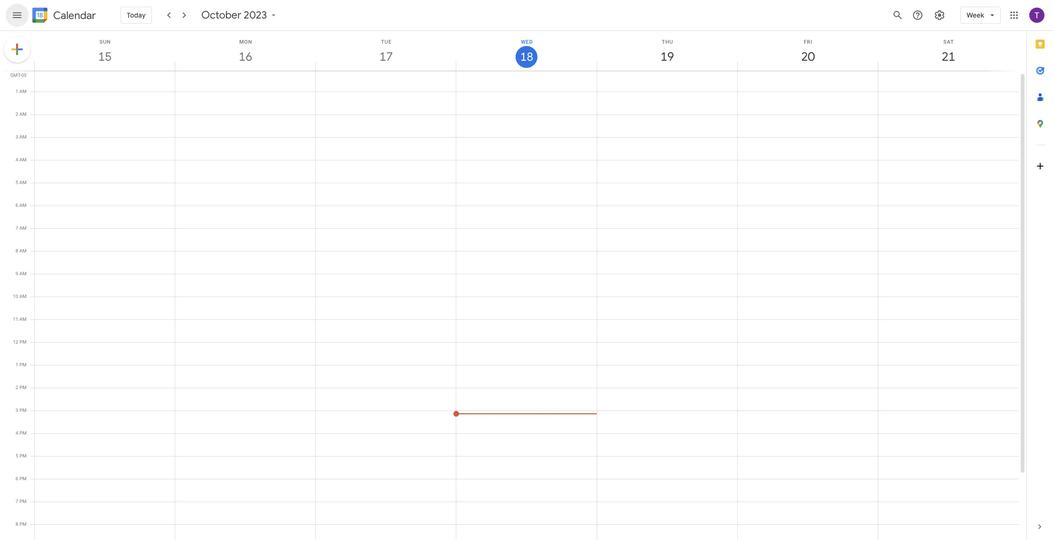 Task type: describe. For each thing, give the bounding box(es) containing it.
gmt-05
[[10, 73, 27, 78]]

4 for 4 pm
[[16, 431, 18, 436]]

1 cell from the left
[[35, 69, 175, 540]]

thu 19
[[660, 39, 674, 65]]

9
[[16, 271, 18, 276]]

pm for 1 pm
[[19, 362, 27, 368]]

today
[[127, 11, 146, 19]]

week
[[967, 11, 985, 19]]

pm for 12 pm
[[19, 340, 27, 345]]

fri
[[804, 39, 813, 45]]

15
[[98, 49, 111, 65]]

20
[[801, 49, 814, 65]]

18 column header
[[456, 31, 597, 71]]

am for 8 am
[[19, 248, 27, 254]]

3 for 3 pm
[[16, 408, 18, 413]]

8 am
[[16, 248, 27, 254]]

am for 5 am
[[19, 180, 27, 185]]

8 for 8 am
[[16, 248, 18, 254]]

3 cell from the left
[[316, 69, 457, 540]]

10 am
[[13, 294, 27, 299]]

am for 11 am
[[19, 317, 27, 322]]

am for 7 am
[[19, 226, 27, 231]]

tue
[[381, 39, 392, 45]]

gmt-
[[10, 73, 21, 78]]

2 for 2 am
[[16, 112, 18, 117]]

17
[[379, 49, 392, 65]]

am for 6 am
[[19, 203, 27, 208]]

3 for 3 am
[[16, 134, 18, 140]]

20 link
[[797, 46, 819, 68]]

am for 3 am
[[19, 134, 27, 140]]

mon 16
[[238, 39, 252, 65]]

calendar heading
[[51, 9, 96, 22]]

2 pm
[[16, 385, 27, 390]]

5 pm
[[16, 454, 27, 459]]

19
[[660, 49, 674, 65]]

4 am
[[16, 157, 27, 162]]

october 2023
[[201, 9, 267, 22]]

17 column header
[[315, 31, 457, 71]]

2 cell from the left
[[175, 69, 316, 540]]

7 for 7 pm
[[16, 499, 18, 504]]

21
[[941, 49, 955, 65]]

tue 17
[[379, 39, 392, 65]]

wed 18
[[520, 39, 533, 65]]

10
[[13, 294, 18, 299]]

am for 10 am
[[19, 294, 27, 299]]

6 pm
[[16, 476, 27, 482]]

6 cell from the left
[[738, 69, 879, 540]]

am for 1 am
[[19, 89, 27, 94]]

pm for 7 pm
[[19, 499, 27, 504]]

calendar
[[53, 9, 96, 22]]

7 pm
[[16, 499, 27, 504]]

6 am
[[16, 203, 27, 208]]

october
[[201, 9, 241, 22]]

am for 2 am
[[19, 112, 27, 117]]

19 column header
[[597, 31, 738, 71]]

1 am
[[16, 89, 27, 94]]

4 cell from the left
[[454, 69, 597, 540]]

4 for 4 am
[[16, 157, 18, 162]]

18
[[520, 49, 533, 65]]

settings menu image
[[934, 9, 946, 21]]

5 for 5 pm
[[16, 454, 18, 459]]

12 pm
[[13, 340, 27, 345]]

week button
[[961, 4, 1001, 27]]

3 pm
[[16, 408, 27, 413]]

today button
[[121, 4, 152, 27]]

pm for 3 pm
[[19, 408, 27, 413]]

pm for 2 pm
[[19, 385, 27, 390]]

6 for 6 am
[[16, 203, 18, 208]]

1 for 1 pm
[[16, 362, 18, 368]]

8 for 8 pm
[[16, 522, 18, 527]]



Task type: locate. For each thing, give the bounding box(es) containing it.
15 column header
[[34, 31, 175, 71]]

pm up 3 pm
[[19, 385, 27, 390]]

8 pm
[[16, 522, 27, 527]]

wed
[[521, 39, 533, 45]]

21 column header
[[878, 31, 1019, 71]]

1 pm
[[16, 362, 27, 368]]

pm up 2 pm
[[19, 362, 27, 368]]

4 up 5 pm
[[16, 431, 18, 436]]

pm
[[19, 340, 27, 345], [19, 362, 27, 368], [19, 385, 27, 390], [19, 408, 27, 413], [19, 431, 27, 436], [19, 454, 27, 459], [19, 476, 27, 482], [19, 499, 27, 504], [19, 522, 27, 527]]

1 vertical spatial 2
[[16, 385, 18, 390]]

sat
[[944, 39, 954, 45]]

4 up 5 am
[[16, 157, 18, 162]]

cell
[[35, 69, 175, 540], [175, 69, 316, 540], [316, 69, 457, 540], [454, 69, 597, 540], [597, 69, 738, 540], [738, 69, 879, 540], [879, 69, 1019, 540]]

6 up 7 pm
[[16, 476, 18, 482]]

11 am
[[13, 317, 27, 322]]

0 vertical spatial 4
[[16, 157, 18, 162]]

19 link
[[657, 46, 678, 68]]

15 link
[[94, 46, 116, 68]]

17 link
[[375, 46, 397, 68]]

0 vertical spatial 1
[[16, 89, 18, 94]]

am down 2 am on the left of page
[[19, 134, 27, 140]]

20 column header
[[737, 31, 879, 71]]

am for 9 am
[[19, 271, 27, 276]]

6 up 7 am
[[16, 203, 18, 208]]

2 down the 1 am
[[16, 112, 18, 117]]

7 for 7 am
[[16, 226, 18, 231]]

pm down the 4 pm
[[19, 454, 27, 459]]

7 down the 6 am
[[16, 226, 18, 231]]

main drawer image
[[11, 9, 23, 21]]

5 down the 4 am
[[16, 180, 18, 185]]

5 cell from the left
[[597, 69, 738, 540]]

5
[[16, 180, 18, 185], [16, 454, 18, 459]]

1 down gmt-
[[16, 89, 18, 94]]

1 vertical spatial 7
[[16, 499, 18, 504]]

1 vertical spatial 3
[[16, 408, 18, 413]]

1 vertical spatial 8
[[16, 522, 18, 527]]

3 am
[[16, 134, 27, 140]]

3 am from the top
[[19, 134, 27, 140]]

2 up 3 pm
[[16, 385, 18, 390]]

21 link
[[938, 46, 960, 68]]

05
[[21, 73, 27, 78]]

pm for 8 pm
[[19, 522, 27, 527]]

7 am
[[16, 226, 27, 231]]

1 6 from the top
[[16, 203, 18, 208]]

mon
[[239, 39, 252, 45]]

row
[[30, 69, 1019, 540]]

1 pm from the top
[[19, 340, 27, 345]]

0 vertical spatial 3
[[16, 134, 18, 140]]

1 8 from the top
[[16, 248, 18, 254]]

7 pm from the top
[[19, 476, 27, 482]]

2 7 from the top
[[16, 499, 18, 504]]

0 vertical spatial 2
[[16, 112, 18, 117]]

calendar element
[[30, 6, 96, 27]]

6 for 6 pm
[[16, 476, 18, 482]]

4 am from the top
[[19, 157, 27, 162]]

1 4 from the top
[[16, 157, 18, 162]]

7 cell from the left
[[879, 69, 1019, 540]]

8
[[16, 248, 18, 254], [16, 522, 18, 527]]

18 link
[[516, 46, 538, 68]]

1 am from the top
[[19, 89, 27, 94]]

3 down 2 am on the left of page
[[16, 134, 18, 140]]

3
[[16, 134, 18, 140], [16, 408, 18, 413]]

9 pm from the top
[[19, 522, 27, 527]]

am down the 1 am
[[19, 112, 27, 117]]

pm for 4 pm
[[19, 431, 27, 436]]

1 5 from the top
[[16, 180, 18, 185]]

2 6 from the top
[[16, 476, 18, 482]]

5 down the 4 pm
[[16, 454, 18, 459]]

1 for 1 am
[[16, 89, 18, 94]]

2 pm from the top
[[19, 362, 27, 368]]

0 vertical spatial 8
[[16, 248, 18, 254]]

1 3 from the top
[[16, 134, 18, 140]]

am for 4 am
[[19, 157, 27, 162]]

pm down 2 pm
[[19, 408, 27, 413]]

2 for 2 pm
[[16, 385, 18, 390]]

am right "9"
[[19, 271, 27, 276]]

11
[[13, 317, 18, 322]]

fri 20
[[801, 39, 814, 65]]

1 vertical spatial 5
[[16, 454, 18, 459]]

1 vertical spatial 1
[[16, 362, 18, 368]]

5 pm from the top
[[19, 431, 27, 436]]

tab list
[[1027, 31, 1053, 514]]

3 down 2 pm
[[16, 408, 18, 413]]

16
[[238, 49, 252, 65]]

4 pm from the top
[[19, 408, 27, 413]]

2 4 from the top
[[16, 431, 18, 436]]

1 2 from the top
[[16, 112, 18, 117]]

pm down 6 pm
[[19, 499, 27, 504]]

16 link
[[235, 46, 257, 68]]

pm for 5 pm
[[19, 454, 27, 459]]

sun 15
[[98, 39, 111, 65]]

2 3 from the top
[[16, 408, 18, 413]]

8 am from the top
[[19, 248, 27, 254]]

6 am from the top
[[19, 203, 27, 208]]

am up 5 am
[[19, 157, 27, 162]]

2 am from the top
[[19, 112, 27, 117]]

am
[[19, 89, 27, 94], [19, 112, 27, 117], [19, 134, 27, 140], [19, 157, 27, 162], [19, 180, 27, 185], [19, 203, 27, 208], [19, 226, 27, 231], [19, 248, 27, 254], [19, 271, 27, 276], [19, 294, 27, 299], [19, 317, 27, 322]]

grid containing 15
[[0, 31, 1027, 540]]

8 down 7 pm
[[16, 522, 18, 527]]

2023
[[244, 9, 267, 22]]

2 2 from the top
[[16, 385, 18, 390]]

2
[[16, 112, 18, 117], [16, 385, 18, 390]]

1 7 from the top
[[16, 226, 18, 231]]

0 vertical spatial 6
[[16, 203, 18, 208]]

6 pm from the top
[[19, 454, 27, 459]]

0 vertical spatial 5
[[16, 180, 18, 185]]

am right the 11
[[19, 317, 27, 322]]

12
[[13, 340, 18, 345]]

5 am from the top
[[19, 180, 27, 185]]

am down the 4 am
[[19, 180, 27, 185]]

10 am from the top
[[19, 294, 27, 299]]

7
[[16, 226, 18, 231], [16, 499, 18, 504]]

am up 7 am
[[19, 203, 27, 208]]

6
[[16, 203, 18, 208], [16, 476, 18, 482]]

9 am from the top
[[19, 271, 27, 276]]

sun
[[99, 39, 111, 45]]

5 am
[[16, 180, 27, 185]]

pm right 12
[[19, 340, 27, 345]]

9 am
[[16, 271, 27, 276]]

am right "10"
[[19, 294, 27, 299]]

2 am
[[16, 112, 27, 117]]

7 am from the top
[[19, 226, 27, 231]]

pm for 6 pm
[[19, 476, 27, 482]]

sat 21
[[941, 39, 955, 65]]

7 down 6 pm
[[16, 499, 18, 504]]

3 pm from the top
[[19, 385, 27, 390]]

1 1 from the top
[[16, 89, 18, 94]]

thu
[[662, 39, 673, 45]]

pm up 5 pm
[[19, 431, 27, 436]]

0 vertical spatial 7
[[16, 226, 18, 231]]

11 am from the top
[[19, 317, 27, 322]]

16 column header
[[175, 31, 316, 71]]

am down the 6 am
[[19, 226, 27, 231]]

am down 05 at the top
[[19, 89, 27, 94]]

2 5 from the top
[[16, 454, 18, 459]]

4 pm
[[16, 431, 27, 436]]

1
[[16, 89, 18, 94], [16, 362, 18, 368]]

pm up 7 pm
[[19, 476, 27, 482]]

5 for 5 am
[[16, 180, 18, 185]]

pm down 7 pm
[[19, 522, 27, 527]]

2 8 from the top
[[16, 522, 18, 527]]

1 vertical spatial 4
[[16, 431, 18, 436]]

4
[[16, 157, 18, 162], [16, 431, 18, 436]]

8 up "9"
[[16, 248, 18, 254]]

grid
[[0, 31, 1027, 540]]

2 1 from the top
[[16, 362, 18, 368]]

1 vertical spatial 6
[[16, 476, 18, 482]]

8 pm from the top
[[19, 499, 27, 504]]

1 down 12
[[16, 362, 18, 368]]

october 2023 button
[[197, 9, 282, 22]]

am up 9 am
[[19, 248, 27, 254]]



Task type: vqa. For each thing, say whether or not it's contained in the screenshot.
2nd 8 from the bottom
yes



